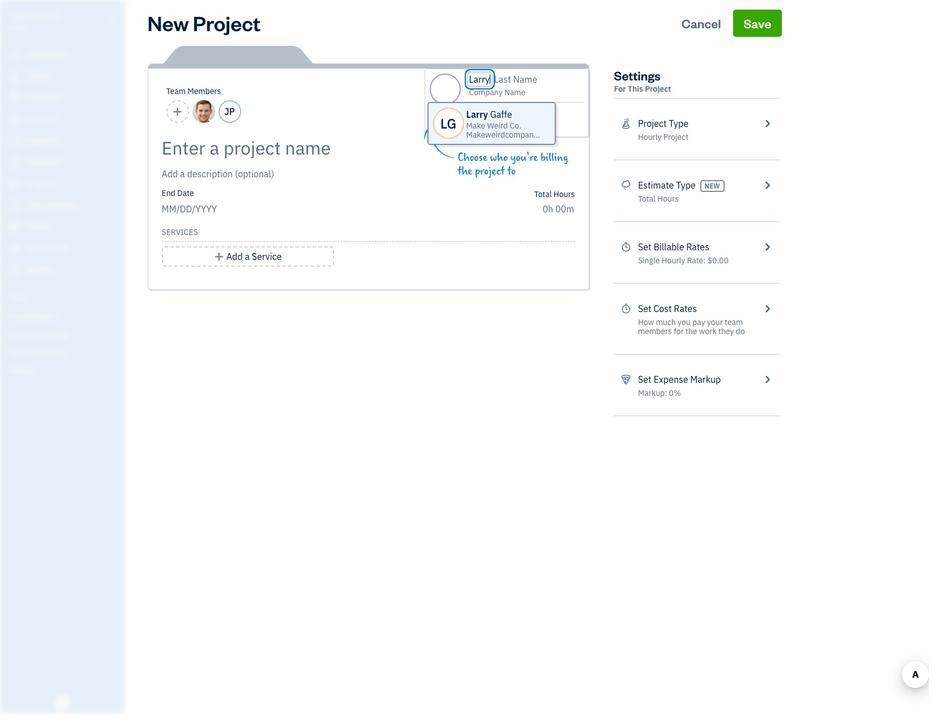 Task type: vqa. For each thing, say whether or not it's contained in the screenshot.
your
yes



Task type: locate. For each thing, give the bounding box(es) containing it.
payment image
[[7, 135, 21, 147]]

Hourly Budget text field
[[543, 203, 575, 215]]

timetracking image left billable
[[621, 240, 632, 254]]

report image
[[7, 265, 21, 276]]

save
[[744, 15, 772, 31]]

0 vertical spatial rates
[[687, 241, 710, 253]]

cost
[[654, 303, 672, 314]]

set up single
[[638, 241, 652, 253]]

you're
[[511, 151, 538, 164]]

hours down estimate type
[[658, 194, 679, 204]]

billable
[[654, 241, 685, 253]]

1 horizontal spatial total
[[638, 194, 656, 204]]

set expense markup
[[638, 374, 721, 385]]

Last Name text field
[[495, 74, 538, 85]]

total up hourly budget text field
[[535, 189, 552, 199]]

0 horizontal spatial total
[[535, 189, 552, 199]]

3 chevronright image from the top
[[763, 302, 773, 316]]

team members image
[[8, 312, 121, 321]]

1 horizontal spatial hours
[[658, 194, 679, 204]]

1 chevronright image from the top
[[763, 117, 773, 130]]

total hours down estimate
[[638, 194, 679, 204]]

they
[[719, 326, 735, 337]]

chevronright image for estimate type
[[763, 178, 773, 192]]

the
[[458, 165, 473, 178], [686, 326, 698, 337]]

hourly down project type
[[638, 132, 662, 142]]

1 vertical spatial timetracking image
[[621, 302, 632, 316]]

how much you pay your team members for the work they do
[[638, 317, 746, 337]]

1 timetracking image from the top
[[621, 240, 632, 254]]

makeweirdcompany@weird.co
[[467, 130, 575, 140]]

1 chevronright image from the top
[[763, 178, 773, 192]]

gaffe
[[490, 109, 512, 120]]

chevronright image
[[763, 178, 773, 192], [763, 373, 773, 386]]

type
[[669, 118, 689, 129], [677, 180, 696, 191]]

First Name text field
[[469, 74, 490, 85]]

billing
[[541, 151, 569, 164]]

project type
[[638, 118, 689, 129]]

inc
[[44, 10, 60, 22]]

0 vertical spatial the
[[458, 165, 473, 178]]

1 horizontal spatial the
[[686, 326, 698, 337]]

client image
[[7, 71, 21, 82]]

rates up rate
[[687, 241, 710, 253]]

to
[[508, 165, 516, 178]]

make
[[467, 121, 486, 131]]

project
[[193, 10, 261, 36], [646, 84, 672, 94], [638, 118, 667, 129], [664, 132, 689, 142]]

0 vertical spatial type
[[669, 118, 689, 129]]

0 vertical spatial chevronright image
[[763, 178, 773, 192]]

expense
[[654, 374, 689, 385]]

money image
[[7, 222, 21, 233]]

1 vertical spatial chevronright image
[[763, 240, 773, 254]]

0 vertical spatial timetracking image
[[621, 240, 632, 254]]

you
[[678, 317, 691, 327]]

invoice image
[[7, 114, 21, 125]]

your
[[708, 317, 723, 327]]

add a service button
[[162, 246, 334, 267]]

2 set from the top
[[638, 303, 652, 314]]

1 vertical spatial chevronright image
[[763, 373, 773, 386]]

set for set expense markup
[[638, 374, 652, 385]]

rates up you
[[674, 303, 698, 314]]

1 vertical spatial set
[[638, 303, 652, 314]]

$0.00
[[708, 256, 729, 266]]

save button
[[734, 10, 782, 37]]

set billable rates
[[638, 241, 710, 253]]

estimate image
[[7, 92, 21, 104]]

add team member image
[[172, 105, 183, 118]]

set
[[638, 241, 652, 253], [638, 303, 652, 314], [638, 374, 652, 385]]

hours up hourly budget text field
[[554, 189, 575, 199]]

the right for
[[686, 326, 698, 337]]

type left new
[[677, 180, 696, 191]]

new
[[148, 10, 189, 36]]

Company Name text field
[[469, 87, 527, 97]]

cancel
[[682, 15, 722, 31]]

1 set from the top
[[638, 241, 652, 253]]

date
[[177, 188, 194, 198]]

timetracking image
[[621, 240, 632, 254], [621, 302, 632, 316]]

main element
[[0, 0, 153, 714]]

2 timetracking image from the top
[[621, 302, 632, 316]]

2 chevronright image from the top
[[763, 240, 773, 254]]

set up the how
[[638, 303, 652, 314]]

expense image
[[7, 157, 21, 168]]

estimates image
[[621, 178, 632, 192]]

total hours
[[535, 189, 575, 199], [638, 194, 679, 204]]

chevronright image
[[763, 117, 773, 130], [763, 240, 773, 254], [763, 302, 773, 316]]

envelope image
[[469, 107, 481, 116]]

1 vertical spatial hourly
[[662, 256, 686, 266]]

single hourly rate : $0.00
[[638, 256, 729, 266]]

total down estimate
[[638, 194, 656, 204]]

0 horizontal spatial the
[[458, 165, 473, 178]]

chart image
[[7, 243, 21, 254]]

chevronright image for set expense markup
[[763, 373, 773, 386]]

the inside how much you pay your team members for the work they do
[[686, 326, 698, 337]]

hourly
[[638, 132, 662, 142], [662, 256, 686, 266]]

2 chevronright image from the top
[[763, 373, 773, 386]]

1 vertical spatial type
[[677, 180, 696, 191]]

markup
[[691, 374, 721, 385]]

hourly down set billable rates
[[662, 256, 686, 266]]

total
[[535, 189, 552, 199], [638, 194, 656, 204]]

chevronright image for set billable rates
[[763, 240, 773, 254]]

1 horizontal spatial total hours
[[638, 194, 679, 204]]

weird
[[488, 121, 508, 131]]

hours
[[554, 189, 575, 199], [658, 194, 679, 204]]

new
[[705, 182, 721, 190]]

team
[[166, 86, 186, 96]]

1 vertical spatial the
[[686, 326, 698, 337]]

total hours up hourly budget text field
[[535, 189, 575, 199]]

rates
[[687, 241, 710, 253], [674, 303, 698, 314]]

set up markup:
[[638, 374, 652, 385]]

the down choose
[[458, 165, 473, 178]]

type up hourly project
[[669, 118, 689, 129]]

3 set from the top
[[638, 374, 652, 385]]

0 vertical spatial set
[[638, 241, 652, 253]]

estimate type
[[638, 180, 696, 191]]

1 vertical spatial rates
[[674, 303, 698, 314]]

0 vertical spatial chevronright image
[[763, 117, 773, 130]]

project
[[475, 165, 505, 178]]

type for project type
[[669, 118, 689, 129]]

2 vertical spatial set
[[638, 374, 652, 385]]

end
[[162, 188, 175, 198]]

end date
[[162, 188, 194, 198]]

timetracking image left the cost
[[621, 302, 632, 316]]

2 vertical spatial chevronright image
[[763, 302, 773, 316]]

add a service
[[227, 251, 282, 262]]



Task type: describe. For each thing, give the bounding box(es) containing it.
rate
[[688, 256, 704, 266]]

add
[[227, 251, 243, 262]]

cancel button
[[672, 10, 732, 37]]

single
[[638, 256, 660, 266]]

set cost rates
[[638, 303, 698, 314]]

timetracking image for set billable rates
[[621, 240, 632, 254]]

project inside settings for this project
[[646, 84, 672, 94]]

jp
[[224, 106, 235, 117]]

team
[[725, 317, 744, 327]]

chevronright image for project type
[[763, 117, 773, 130]]

chevronright image for set cost rates
[[763, 302, 773, 316]]

lg
[[441, 114, 457, 132]]

for
[[614, 84, 626, 94]]

projects image
[[621, 117, 632, 130]]

phone image
[[469, 122, 481, 131]]

Phone Number text field
[[486, 122, 540, 132]]

0 vertical spatial hourly
[[638, 132, 662, 142]]

Project Name text field
[[162, 137, 473, 159]]

settings image
[[8, 366, 121, 375]]

timetracking image for set cost rates
[[621, 302, 632, 316]]

team members
[[166, 86, 221, 96]]

expenses image
[[621, 373, 632, 386]]

rates for set cost rates
[[674, 303, 698, 314]]

co.
[[510, 121, 522, 131]]

timer image
[[7, 200, 21, 211]]

rates for set billable rates
[[687, 241, 710, 253]]

0%
[[669, 388, 682, 398]]

turtle inc owner
[[9, 10, 60, 31]]

settings for this project
[[614, 67, 672, 94]]

set for set cost rates
[[638, 303, 652, 314]]

work
[[700, 326, 717, 337]]

turtle
[[9, 10, 41, 22]]

how
[[638, 317, 655, 327]]

apps image
[[8, 293, 121, 303]]

markup: 0%
[[638, 388, 682, 398]]

0 horizontal spatial total hours
[[535, 189, 575, 199]]

bank connections image
[[8, 348, 121, 357]]

End date in  format text field
[[162, 203, 300, 215]]

who
[[490, 151, 508, 164]]

freshbooks image
[[53, 696, 71, 710]]

markup:
[[638, 388, 668, 398]]

members
[[638, 326, 672, 337]]

settings
[[614, 67, 661, 83]]

this
[[628, 84, 644, 94]]

new project
[[148, 10, 261, 36]]

choose
[[458, 151, 488, 164]]

much
[[656, 317, 676, 327]]

members
[[188, 86, 221, 96]]

set for set billable rates
[[638, 241, 652, 253]]

0 horizontal spatial hours
[[554, 189, 575, 199]]

type for estimate type
[[677, 180, 696, 191]]

choose who you're billing the project to
[[458, 151, 569, 178]]

do
[[736, 326, 746, 337]]

the inside choose who you're billing the project to
[[458, 165, 473, 178]]

:
[[704, 256, 706, 266]]

services
[[162, 227, 198, 237]]

larry
[[467, 109, 488, 120]]

items and services image
[[8, 330, 121, 339]]

owner
[[9, 23, 30, 31]]

plus image
[[214, 250, 224, 263]]

project image
[[7, 178, 21, 190]]

a
[[245, 251, 250, 262]]

larry gaffe make weird co. makeweirdcompany@weird.co
[[467, 109, 575, 140]]

Email Address text field
[[486, 107, 538, 117]]

estimate
[[638, 180, 674, 191]]

hourly project
[[638, 132, 689, 142]]

for
[[674, 326, 684, 337]]

service
[[252, 251, 282, 262]]

dashboard image
[[7, 49, 21, 61]]

pay
[[693, 317, 706, 327]]

Project Description text field
[[162, 167, 473, 181]]



